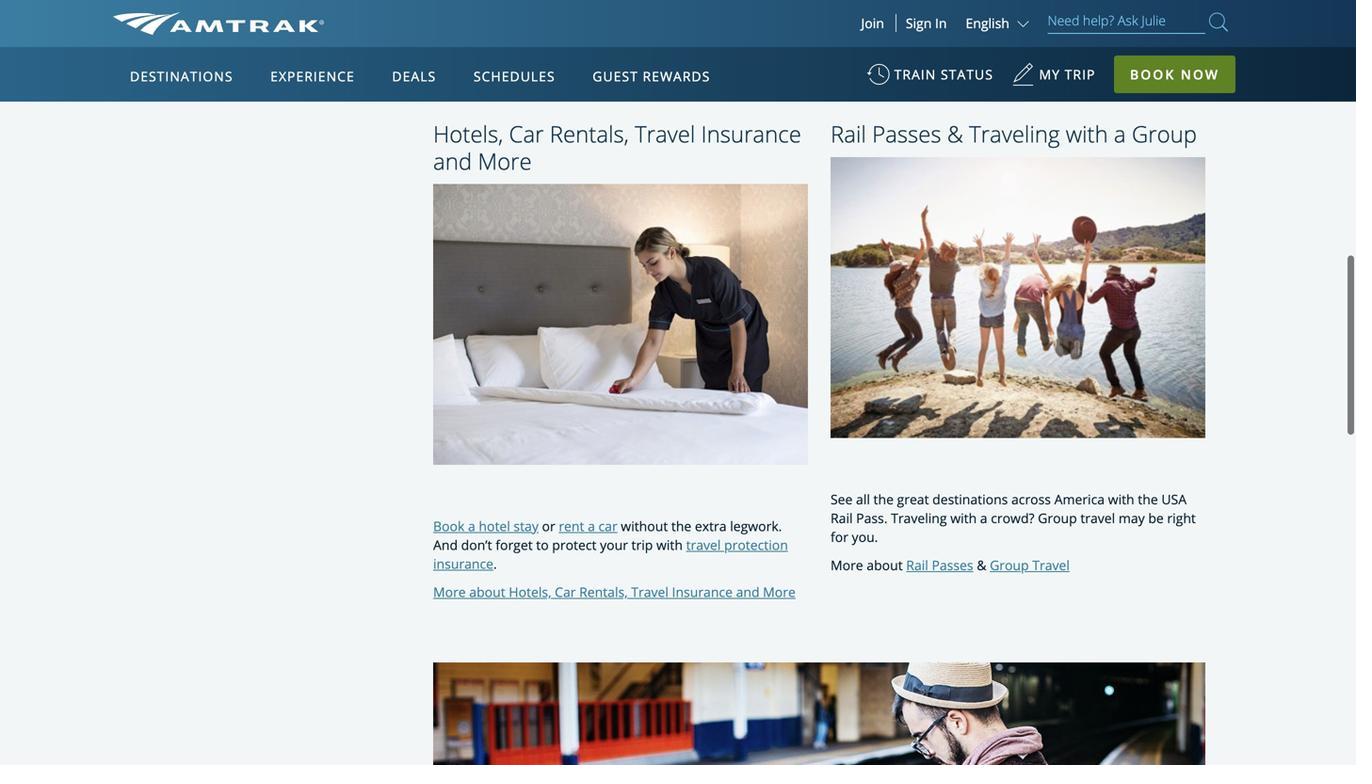 Task type: locate. For each thing, give the bounding box(es) containing it.
group down book now button
[[1132, 119, 1197, 149]]

2 vertical spatial group
[[990, 557, 1029, 575]]

1 vertical spatial passes
[[932, 557, 973, 575]]

a
[[1114, 119, 1126, 149], [980, 510, 988, 528], [468, 517, 475, 535], [588, 517, 595, 535]]

schedules link
[[466, 47, 563, 102]]

may
[[1119, 510, 1145, 528]]

more down protection
[[763, 583, 796, 601]]

the up be
[[1138, 491, 1158, 509]]

more about baggage link
[[831, 41, 959, 59]]

car inside hotels, car rentals, travel insurance and more
[[509, 119, 544, 149]]

1 vertical spatial &
[[947, 119, 963, 149]]

rail passes & traveling with a group
[[831, 119, 1197, 149]]

search icon image
[[1209, 9, 1228, 35]]

travel down trip
[[631, 583, 669, 601]]

.
[[494, 555, 497, 573]]

and
[[433, 146, 472, 176], [736, 583, 760, 601]]

&
[[554, 41, 564, 58], [947, 119, 963, 149], [977, 557, 987, 575]]

car down protect
[[555, 583, 576, 601]]

application
[[183, 157, 635, 421]]

& down train status link
[[947, 119, 963, 149]]

more down schedules
[[478, 146, 532, 176]]

1 vertical spatial hotels,
[[509, 583, 551, 601]]

travel down "see all the great destinations across america with the usa rail pass. traveling with a crowd? group travel may be right for you."
[[1033, 557, 1070, 575]]

traveling down great
[[891, 510, 947, 528]]

travel
[[635, 119, 695, 149], [1033, 557, 1070, 575], [631, 583, 669, 601]]

the right all
[[874, 491, 894, 509]]

about
[[469, 41, 505, 58], [867, 41, 903, 59], [867, 557, 903, 575], [469, 583, 505, 601]]

rail inside "see all the great destinations across america with the usa rail pass. traveling with a crowd? group travel may be right for you."
[[831, 510, 853, 528]]

about up schedules
[[469, 41, 505, 58]]

travel down rewards in the top of the page
[[635, 119, 695, 149]]

across
[[1012, 491, 1051, 509]]

Please enter your search item search field
[[1048, 9, 1206, 34]]

and
[[433, 536, 458, 554]]

0 horizontal spatial traveling
[[891, 510, 947, 528]]

0 vertical spatial group
[[1132, 119, 1197, 149]]

sign
[[906, 14, 932, 32]]

1 vertical spatial travel
[[1033, 557, 1070, 575]]

about down .
[[469, 583, 505, 601]]

hotels,
[[433, 119, 503, 149], [509, 583, 551, 601]]

2 vertical spatial &
[[977, 557, 987, 575]]

travel inside hotels, car rentals, travel insurance and more
[[635, 119, 695, 149]]

usa
[[1162, 491, 1187, 509]]

with
[[1066, 119, 1108, 149], [1108, 491, 1135, 509], [951, 510, 977, 528], [656, 536, 683, 554]]

about down join button
[[867, 41, 903, 59]]

hotels, down to
[[509, 583, 551, 601]]

2 horizontal spatial &
[[977, 557, 987, 575]]

0 horizontal spatial car
[[509, 119, 544, 149]]

schedules
[[474, 67, 555, 85]]

my
[[1039, 65, 1061, 83]]

insurance
[[701, 119, 801, 149], [672, 583, 733, 601]]

more about baggage
[[831, 41, 959, 59]]

0 vertical spatial and
[[433, 146, 472, 176]]

traveling inside "see all the great destinations across america with the usa rail pass. traveling with a crowd? group travel may be right for you."
[[891, 510, 947, 528]]

about for hotels,
[[469, 583, 505, 601]]

group inside "see all the great destinations across america with the usa rail pass. traveling with a crowd? group travel may be right for you."
[[1038, 510, 1077, 528]]

passes
[[872, 119, 941, 149], [932, 557, 973, 575]]

see all the great destinations across america with the usa rail pass. traveling with a crowd? group travel may be right for you.
[[831, 491, 1196, 546]]

banner
[[0, 0, 1356, 435]]

2 vertical spatial rail
[[906, 557, 929, 575]]

passes down destinations
[[932, 557, 973, 575]]

traveling down my trip "popup button"
[[969, 119, 1060, 149]]

more down for
[[831, 557, 863, 575]]

about down you.
[[867, 557, 903, 575]]

rentals, down travel protection insurance
[[579, 583, 628, 601]]

group down the america
[[1038, 510, 1077, 528]]

0 horizontal spatial the
[[671, 517, 692, 535]]

0 vertical spatial car
[[509, 119, 544, 149]]

hotels, down schedules
[[433, 119, 503, 149]]

more down insurance
[[433, 583, 466, 601]]

my trip button
[[1012, 57, 1096, 103]]

1 horizontal spatial travel
[[1081, 510, 1115, 528]]

train status
[[894, 65, 994, 83]]

with down destinations
[[951, 510, 977, 528]]

0 vertical spatial insurance
[[701, 119, 801, 149]]

travel
[[1081, 510, 1115, 528], [686, 536, 721, 554]]

hotels, car rentals, travel insurance and more
[[433, 119, 801, 176]]

more for more about hotels, car rentals, travel insurance and more
[[433, 583, 466, 601]]

0 horizontal spatial travel
[[686, 536, 721, 554]]

0 vertical spatial hotels,
[[433, 119, 503, 149]]

rent
[[559, 517, 584, 535]]

more about hotels, car rentals, travel insurance and more link
[[433, 583, 796, 601]]

group
[[1132, 119, 1197, 149], [1038, 510, 1077, 528], [990, 557, 1029, 575]]

0 horizontal spatial hotels,
[[433, 119, 503, 149]]

1 vertical spatial and
[[736, 583, 760, 601]]

more
[[433, 41, 466, 58], [831, 41, 863, 59], [478, 146, 532, 176], [831, 557, 863, 575], [433, 583, 466, 601], [763, 583, 796, 601]]

0 vertical spatial travel
[[1081, 510, 1115, 528]]

1 horizontal spatial group
[[1038, 510, 1077, 528]]

reservations
[[568, 41, 646, 58]]

english button
[[966, 14, 1034, 32]]

car down schedules
[[509, 119, 544, 149]]

0 horizontal spatial &
[[554, 41, 564, 58]]

0 vertical spatial rentals,
[[550, 119, 629, 149]]

a down book now button
[[1114, 119, 1126, 149]]

1 horizontal spatial traveling
[[969, 119, 1060, 149]]

2 vertical spatial travel
[[631, 583, 669, 601]]

0 vertical spatial rail
[[831, 119, 866, 149]]

rail
[[831, 119, 866, 149], [831, 510, 853, 528], [906, 557, 929, 575]]

travel down the america
[[1081, 510, 1115, 528]]

english
[[966, 14, 1010, 32]]

1 vertical spatial group
[[1038, 510, 1077, 528]]

travel down the extra
[[686, 536, 721, 554]]

tickets
[[509, 41, 551, 58]]

and down deals on the top left
[[433, 146, 472, 176]]

you.
[[852, 529, 878, 546]]

rewards
[[643, 67, 710, 85]]

book
[[1130, 65, 1176, 83]]

& right "rail passes" link at the right of page
[[977, 557, 987, 575]]

passes down train status link
[[872, 119, 941, 149]]

group down crowd?
[[990, 557, 1029, 575]]

1 vertical spatial travel
[[686, 536, 721, 554]]

and down protection
[[736, 583, 760, 601]]

the left the extra
[[671, 517, 692, 535]]

more for more about tickets & reservations
[[433, 41, 466, 58]]

1 vertical spatial rail
[[831, 510, 853, 528]]

0 vertical spatial travel
[[635, 119, 695, 149]]

destinations button
[[122, 50, 241, 103]]

rent a car link
[[559, 517, 618, 535]]

0 vertical spatial &
[[554, 41, 564, 58]]

& right tickets
[[554, 41, 564, 58]]

1 vertical spatial traveling
[[891, 510, 947, 528]]

the
[[874, 491, 894, 509], [1138, 491, 1158, 509], [671, 517, 692, 535]]

1 vertical spatial rentals,
[[579, 583, 628, 601]]

be
[[1148, 510, 1164, 528]]

more up deals on the top left
[[433, 41, 466, 58]]

1 horizontal spatial &
[[947, 119, 963, 149]]

car
[[599, 517, 618, 535]]

your
[[600, 536, 628, 554]]

0 vertical spatial traveling
[[969, 119, 1060, 149]]

with right trip
[[656, 536, 683, 554]]

traveling
[[969, 119, 1060, 149], [891, 510, 947, 528]]

trip
[[1065, 65, 1096, 83]]

trip
[[632, 536, 653, 554]]

2 horizontal spatial group
[[1132, 119, 1197, 149]]

rentals, inside hotels, car rentals, travel insurance and more
[[550, 119, 629, 149]]

1 horizontal spatial car
[[555, 583, 576, 601]]

car
[[509, 119, 544, 149], [555, 583, 576, 601]]

rentals,
[[550, 119, 629, 149], [579, 583, 628, 601]]

more down join
[[831, 41, 863, 59]]

destinations
[[130, 67, 233, 85]]

more about tickets & reservations
[[433, 41, 646, 58]]

status
[[941, 65, 994, 83]]

train status link
[[867, 57, 994, 103]]

rentals, down guest
[[550, 119, 629, 149]]

sign in
[[906, 14, 947, 32]]

about for rail
[[867, 557, 903, 575]]

2 horizontal spatial the
[[1138, 491, 1158, 509]]

a down destinations
[[980, 510, 988, 528]]

1 horizontal spatial the
[[874, 491, 894, 509]]

0 horizontal spatial and
[[433, 146, 472, 176]]

regions map image
[[183, 157, 635, 421]]



Task type: vqa. For each thing, say whether or not it's contained in the screenshot.
'to' related to lots
no



Task type: describe. For each thing, give the bounding box(es) containing it.
join button
[[850, 14, 896, 32]]

a inside "see all the great destinations across america with the usa rail pass. traveling with a crowd? group travel may be right for you."
[[980, 510, 988, 528]]

for
[[831, 529, 849, 546]]

without the extra legwork. and don't forget to protect your trip with
[[433, 517, 782, 554]]

book a hotel stay or rent a car
[[433, 517, 618, 535]]

travel protection insurance link
[[433, 536, 788, 573]]

destinations
[[933, 491, 1008, 509]]

guest rewards
[[593, 67, 710, 85]]

legwork.
[[730, 517, 782, 535]]

book now
[[1130, 65, 1220, 83]]

experience
[[270, 67, 355, 85]]

guest rewards button
[[585, 50, 718, 103]]

more about rail passes & group travel
[[831, 557, 1070, 575]]

or
[[542, 517, 555, 535]]

america
[[1055, 491, 1105, 509]]

sign in button
[[906, 14, 947, 32]]

book a hotel stay link
[[433, 517, 539, 535]]

1 vertical spatial car
[[555, 583, 576, 601]]

don't
[[461, 536, 492, 554]]

in
[[935, 14, 947, 32]]

book now button
[[1114, 56, 1236, 93]]

with down trip
[[1066, 119, 1108, 149]]

deals
[[392, 67, 436, 85]]

now
[[1181, 65, 1220, 83]]

great
[[897, 491, 929, 509]]

forget
[[496, 536, 533, 554]]

rail passes link
[[906, 557, 973, 575]]

deals button
[[385, 50, 444, 103]]

baggage
[[906, 41, 959, 59]]

right
[[1167, 510, 1196, 528]]

protection
[[724, 536, 788, 554]]

with up may on the right
[[1108, 491, 1135, 509]]

banner containing join
[[0, 0, 1356, 435]]

travel inside travel protection insurance
[[686, 536, 721, 554]]

the inside without the extra legwork. and don't forget to protect your trip with
[[671, 517, 692, 535]]

extra
[[695, 517, 727, 535]]

pass.
[[856, 510, 888, 528]]

about for tickets
[[469, 41, 505, 58]]

train
[[894, 65, 937, 83]]

travel inside "see all the great destinations across america with the usa rail pass. traveling with a crowd? group travel may be right for you."
[[1081, 510, 1115, 528]]

more for more about baggage
[[831, 41, 863, 59]]

to
[[536, 536, 549, 554]]

more for more about rail passes & group travel
[[831, 557, 863, 575]]

1 horizontal spatial and
[[736, 583, 760, 601]]

my trip
[[1039, 65, 1096, 83]]

book
[[433, 517, 465, 535]]

with inside without the extra legwork. and don't forget to protect your trip with
[[656, 536, 683, 554]]

all
[[856, 491, 870, 509]]

group travel link
[[990, 557, 1070, 575]]

hotel
[[479, 517, 510, 535]]

crowd?
[[991, 510, 1035, 528]]

a up don't
[[468, 517, 475, 535]]

protect
[[552, 536, 597, 554]]

see
[[831, 491, 853, 509]]

experience button
[[263, 50, 362, 103]]

more about hotels, car rentals, travel insurance and more
[[433, 583, 796, 601]]

more about tickets & reservations link
[[433, 41, 646, 58]]

travel protection insurance
[[433, 536, 788, 573]]

0 horizontal spatial group
[[990, 557, 1029, 575]]

stay
[[514, 517, 539, 535]]

1 vertical spatial insurance
[[672, 583, 733, 601]]

insurance inside hotels, car rentals, travel insurance and more
[[701, 119, 801, 149]]

1 horizontal spatial hotels,
[[509, 583, 551, 601]]

and inside hotels, car rentals, travel insurance and more
[[433, 146, 472, 176]]

hotels, inside hotels, car rentals, travel insurance and more
[[433, 119, 503, 149]]

about for baggage
[[867, 41, 903, 59]]

more inside hotels, car rentals, travel insurance and more
[[478, 146, 532, 176]]

guest
[[593, 67, 638, 85]]

join
[[861, 14, 884, 32]]

insurance
[[433, 555, 494, 573]]

0 vertical spatial passes
[[872, 119, 941, 149]]

a left car
[[588, 517, 595, 535]]

without
[[621, 517, 668, 535]]

amtrak image
[[113, 12, 324, 35]]



